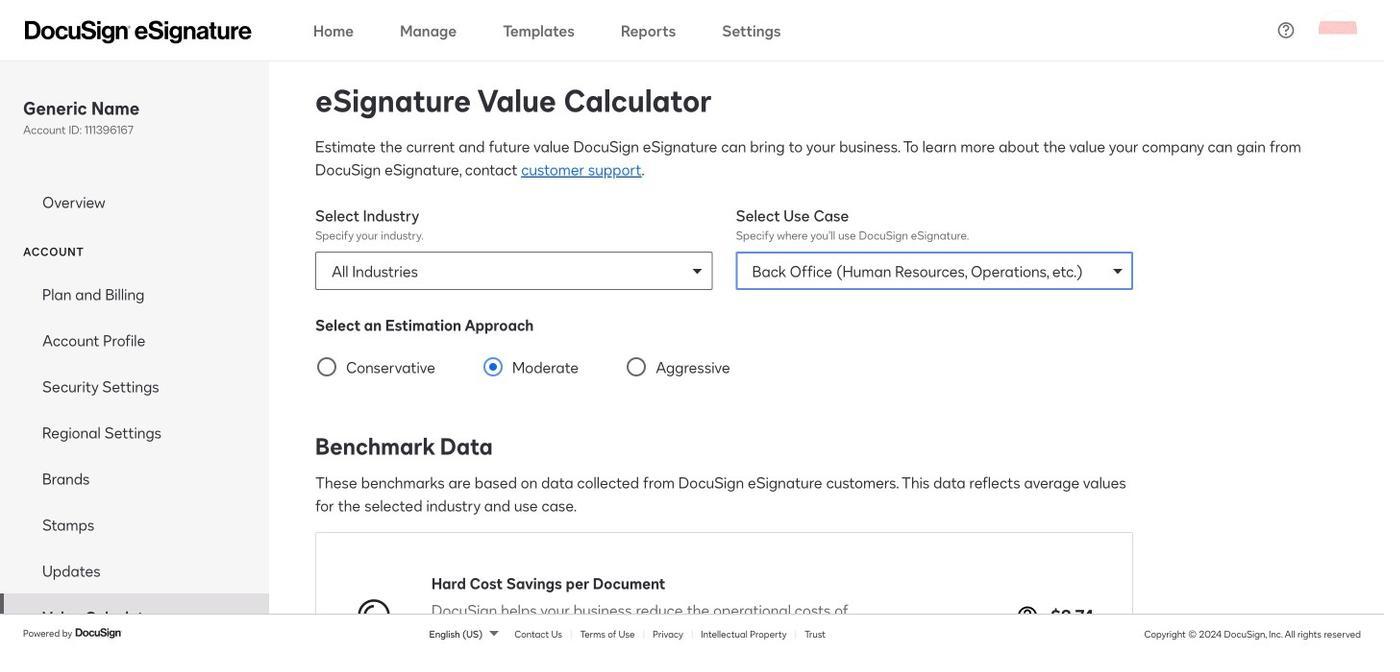 Task type: vqa. For each thing, say whether or not it's contained in the screenshot.
your uploaded profile image in the top right of the page
yes



Task type: locate. For each thing, give the bounding box(es) containing it.
docusign admin image
[[25, 21, 252, 44]]

hard cost savings per document image
[[355, 595, 393, 633]]

your uploaded profile image image
[[1320, 11, 1358, 50]]



Task type: describe. For each thing, give the bounding box(es) containing it.
docusign image
[[75, 626, 123, 642]]

account element
[[0, 271, 269, 641]]



